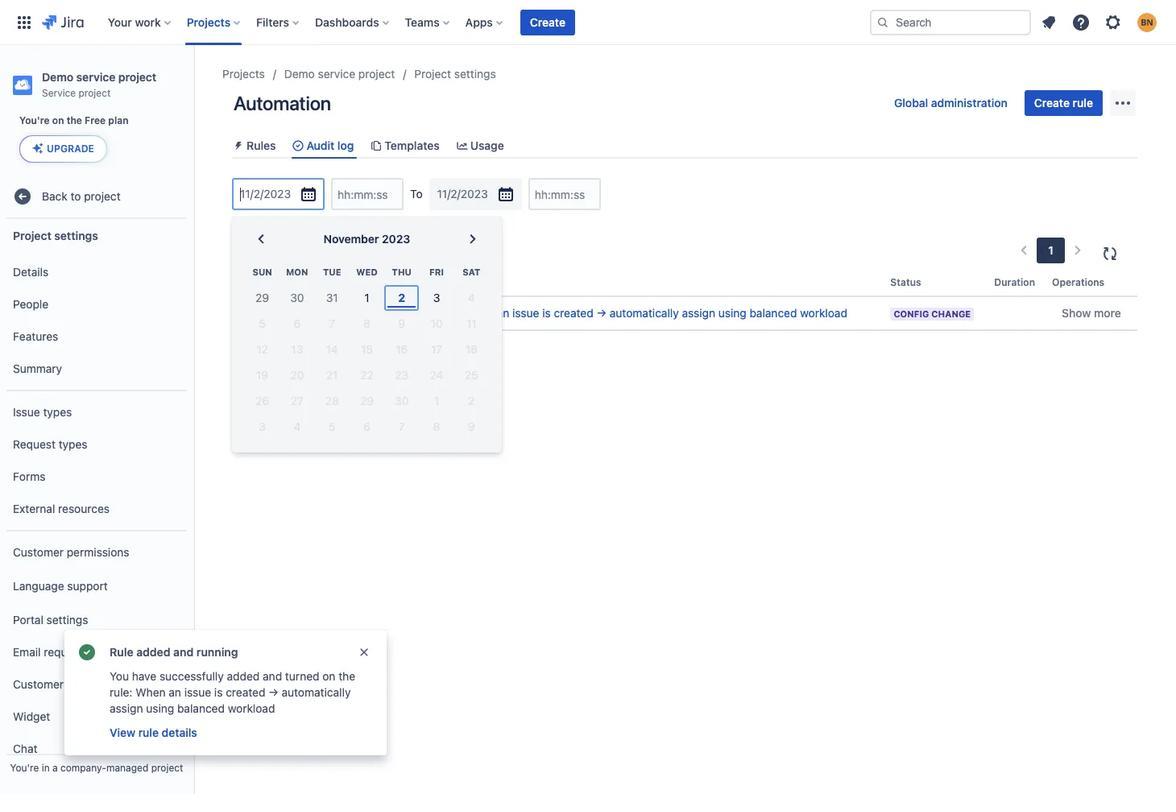 Task type: vqa. For each thing, say whether or not it's contained in the screenshot.
bottom Select
no



Task type: locate. For each thing, give the bounding box(es) containing it.
1 horizontal spatial when
[[464, 306, 494, 320]]

turned
[[285, 670, 320, 683]]

1 horizontal spatial 3
[[433, 291, 440, 305]]

language support link
[[6, 569, 187, 604]]

projects right work
[[187, 15, 231, 29]]

create left actions icon
[[1035, 96, 1070, 110]]

1 vertical spatial 8
[[433, 420, 440, 434]]

0 vertical spatial 9
[[398, 317, 405, 331]]

1 inside pagination element
[[1049, 244, 1054, 257]]

actions image
[[1114, 93, 1133, 113]]

1 vertical spatial 3
[[259, 420, 266, 434]]

4 button up '11'
[[454, 286, 489, 311]]

details
[[13, 265, 49, 278]]

11/2/2023 up last month icon
[[240, 187, 291, 201]]

6 down 22 button
[[364, 420, 371, 434]]

view
[[110, 726, 135, 740]]

rule right fri
[[464, 277, 485, 289]]

config
[[894, 309, 929, 319]]

is
[[542, 306, 551, 320], [214, 686, 223, 699]]

1 horizontal spatial rule
[[464, 277, 485, 289]]

0 horizontal spatial assign
[[110, 702, 143, 716]]

hh:mm:ss field
[[333, 180, 402, 209], [530, 180, 599, 209]]

sidebar navigation image
[[176, 64, 211, 97]]

2 customer from the top
[[13, 677, 64, 691]]

6 up 13
[[294, 317, 301, 331]]

7
[[329, 317, 335, 331], [399, 420, 405, 434]]

3 row from the top
[[245, 311, 489, 337]]

projects inside dropdown button
[[187, 15, 231, 29]]

settings up "requests"
[[46, 613, 88, 627]]

9 button
[[384, 311, 419, 337], [454, 414, 489, 440]]

demo up service
[[42, 70, 73, 84]]

0 vertical spatial 6
[[294, 317, 301, 331]]

features link
[[6, 321, 187, 353]]

7 down 31 button
[[329, 317, 335, 331]]

1 horizontal spatial 11/2/2023
[[437, 187, 488, 201]]

1 horizontal spatial rule
[[1073, 96, 1094, 110]]

help image
[[1072, 12, 1091, 32]]

create
[[530, 15, 566, 29], [1035, 96, 1070, 110]]

settings for language support
[[46, 613, 88, 627]]

None text field
[[240, 186, 243, 202], [437, 186, 440, 202], [240, 186, 243, 202], [437, 186, 440, 202]]

status
[[891, 277, 922, 289]]

0 vertical spatial 7
[[329, 317, 335, 331]]

0 horizontal spatial 4
[[294, 420, 301, 434]]

rule added and running
[[110, 645, 238, 659]]

29
[[256, 291, 269, 305], [360, 394, 374, 408]]

create for create rule
[[1035, 96, 1070, 110]]

2 horizontal spatial 1 button
[[1037, 238, 1065, 264]]

project up details
[[13, 228, 51, 242]]

7 row from the top
[[245, 414, 489, 440]]

settings
[[454, 67, 496, 81], [54, 228, 98, 242], [46, 613, 88, 627]]

0 horizontal spatial balanced
[[177, 702, 225, 716]]

8 up 15
[[363, 317, 371, 331]]

8 down 24 button
[[433, 420, 440, 434]]

0 vertical spatial 30 button
[[280, 286, 315, 311]]

banner
[[0, 0, 1177, 45]]

and inside you have successfully added and turned on the rule: when an issue is created → automatically assign using balanced workload
[[263, 670, 282, 683]]

when down have
[[136, 686, 166, 699]]

november 2023
[[324, 232, 410, 246]]

project for back to project
[[84, 189, 121, 203]]

usage image
[[456, 139, 469, 152]]

1 vertical spatial 1 button
[[350, 286, 384, 311]]

your
[[108, 15, 132, 29]]

automatically down turned
[[282, 686, 351, 699]]

settings inside portal settings link
[[46, 613, 88, 627]]

service up free at the left of the page
[[76, 70, 115, 84]]

0 vertical spatial settings
[[454, 67, 496, 81]]

1 vertical spatial 7 button
[[384, 414, 419, 440]]

0 horizontal spatial 11/2/2023
[[240, 187, 291, 201]]

1 horizontal spatial 4
[[468, 291, 475, 305]]

projects
[[187, 15, 231, 29], [222, 67, 265, 81]]

request types link
[[6, 429, 187, 461]]

29 button
[[245, 286, 280, 311], [350, 389, 384, 414]]

rule
[[464, 277, 485, 289], [110, 645, 133, 659]]

0 horizontal spatial 5
[[259, 317, 266, 331]]

the right do
[[296, 356, 313, 370]]

0 vertical spatial projects
[[187, 15, 231, 29]]

8 button down 24 button
[[419, 414, 454, 440]]

row containing 19
[[245, 363, 489, 389]]

1 vertical spatial added
[[227, 670, 260, 683]]

3 button
[[419, 286, 454, 311], [245, 414, 280, 440]]

0 horizontal spatial 8
[[363, 317, 371, 331]]

the inside dropdown button
[[296, 356, 313, 370]]

audit
[[307, 139, 335, 152]]

demo service project
[[284, 67, 395, 81]]

workload
[[800, 306, 848, 320], [228, 702, 275, 716]]

1 horizontal spatial the
[[296, 356, 313, 370]]

29 for bottom 29 button
[[360, 394, 374, 408]]

grid
[[245, 259, 489, 440]]

project right to
[[84, 189, 121, 203]]

27 button
[[280, 389, 315, 414]]

customer inside customer notifications link
[[13, 677, 64, 691]]

project settings down back
[[13, 228, 98, 242]]

1 vertical spatial balanced
[[177, 702, 225, 716]]

2 button
[[384, 286, 419, 311], [454, 389, 489, 414]]

1 vertical spatial you're
[[10, 762, 39, 774]]

31
[[326, 291, 338, 305]]

0 vertical spatial 5 button
[[245, 311, 280, 337]]

1 button up the operations at the right
[[1037, 238, 1065, 264]]

summary
[[13, 361, 62, 375]]

customer for customer notifications
[[13, 677, 64, 691]]

5 up 12
[[259, 317, 266, 331]]

dismiss image
[[358, 646, 371, 659]]

(23240284508)
[[350, 306, 435, 320]]

30 button down 'mon'
[[280, 286, 315, 311]]

do
[[279, 356, 293, 370]]

is right '11'
[[542, 306, 551, 320]]

29 button down sun
[[245, 286, 280, 311]]

0 horizontal spatial added
[[136, 645, 170, 659]]

2 hh:mm:ss field from the left
[[530, 180, 599, 209]]

4 button down 27 on the left
[[280, 414, 315, 440]]

1 vertical spatial 3 button
[[245, 414, 280, 440]]

0 vertical spatial 4 button
[[454, 286, 489, 311]]

2 group from the top
[[6, 390, 187, 530]]

row
[[245, 259, 489, 286], [245, 286, 489, 311], [245, 311, 489, 337], [245, 337, 489, 363], [245, 363, 489, 389], [245, 389, 489, 414], [245, 414, 489, 440]]

0 horizontal spatial →
[[269, 686, 279, 699]]

0 horizontal spatial 5 button
[[245, 311, 280, 337]]

types right issue
[[43, 405, 72, 419]]

demo service project service project
[[42, 70, 157, 99]]

8 for the top 8 button
[[363, 317, 371, 331]]

primary element
[[10, 0, 870, 45]]

external resources
[[13, 502, 110, 515]]

is down successfully
[[214, 686, 223, 699]]

1 vertical spatial create
[[1035, 96, 1070, 110]]

6 button down 22 button
[[350, 414, 384, 440]]

9 down 25 'button'
[[468, 420, 475, 434]]

automatically up what do the different statuses mean? dropdown button
[[610, 306, 679, 320]]

0 horizontal spatial and
[[173, 645, 194, 659]]

what do the different statuses mean?
[[247, 356, 451, 370]]

9 for leftmost 9 button
[[398, 317, 405, 331]]

0 horizontal spatial project settings
[[13, 228, 98, 242]]

added up have
[[136, 645, 170, 659]]

free
[[85, 114, 106, 127]]

types for issue types
[[43, 405, 72, 419]]

mon
[[286, 267, 308, 277]]

1 vertical spatial project
[[13, 228, 51, 242]]

2 button down thu
[[384, 286, 419, 311]]

group
[[6, 251, 187, 390], [6, 390, 187, 530], [6, 530, 187, 795]]

1 horizontal spatial 8 button
[[419, 414, 454, 440]]

assign up what do the different statuses mean? dropdown button
[[682, 306, 716, 320]]

10:03:03
[[282, 306, 329, 320]]

1 button down 24
[[419, 389, 454, 414]]

service down dashboards
[[318, 67, 356, 81]]

1 group from the top
[[6, 251, 187, 390]]

6 row from the top
[[245, 389, 489, 414]]

7 button up 14
[[315, 311, 350, 337]]

7 button down 23 button
[[384, 414, 419, 440]]

customer up the language
[[13, 545, 64, 559]]

projects link
[[222, 64, 265, 84]]

9 button up 16
[[384, 311, 419, 337]]

27
[[291, 394, 304, 408]]

1 horizontal spatial using
[[719, 306, 747, 320]]

the right turned
[[339, 670, 355, 683]]

29 button down 22
[[350, 389, 384, 414]]

0 vertical spatial 8
[[363, 317, 371, 331]]

4 for the leftmost '4' button
[[294, 420, 301, 434]]

request
[[13, 437, 56, 451]]

you're for you're in a company-managed project
[[10, 762, 39, 774]]

11/2/2023
[[240, 187, 291, 201], [437, 187, 488, 201]]

people
[[13, 297, 48, 311]]

on down service
[[52, 114, 64, 127]]

row containing sun
[[245, 259, 489, 286]]

sun
[[253, 267, 272, 277]]

email requests
[[13, 645, 89, 659]]

demo inside demo service project service project
[[42, 70, 73, 84]]

9 button down 25 'button'
[[454, 414, 489, 440]]

an right '11'
[[497, 306, 509, 320]]

the inside you have successfully added and turned on the rule: when an issue is created → automatically assign using balanced workload
[[339, 670, 355, 683]]

30 up 10:03:03
[[290, 291, 304, 305]]

1 up the operations at the right
[[1049, 244, 1054, 257]]

1 horizontal spatial create
[[1035, 96, 1070, 110]]

0 horizontal spatial rule
[[138, 726, 159, 740]]

7 down 23 button
[[399, 420, 405, 434]]

26
[[256, 394, 269, 408]]

0 horizontal spatial project
[[13, 228, 51, 242]]

group containing issue types
[[6, 390, 187, 530]]

1 vertical spatial types
[[59, 437, 87, 451]]

4 for right '4' button
[[468, 291, 475, 305]]

7 for rightmost 7 button
[[399, 420, 405, 434]]

9 up 16
[[398, 317, 405, 331]]

1 customer from the top
[[13, 545, 64, 559]]

tab list containing rules
[[226, 132, 1144, 159]]

project for demo service project service project
[[118, 70, 157, 84]]

customer inside "link"
[[13, 545, 64, 559]]

1 vertical spatial and
[[263, 670, 282, 683]]

the for different
[[296, 356, 313, 370]]

demo for demo service project
[[284, 67, 315, 81]]

1 horizontal spatial 5
[[329, 420, 336, 434]]

5 row from the top
[[245, 363, 489, 389]]

balanced
[[750, 306, 797, 320], [177, 702, 225, 716]]

2 down 25 'button'
[[468, 394, 475, 408]]

issue right '11'
[[513, 306, 539, 320]]

4 row from the top
[[245, 337, 489, 363]]

on right turned
[[323, 670, 336, 683]]

the left free at the left of the page
[[67, 114, 82, 127]]

using
[[719, 306, 747, 320], [146, 702, 174, 716]]

jira image
[[42, 12, 84, 32], [42, 12, 84, 32]]

1 vertical spatial 2 button
[[454, 389, 489, 414]]

types right request at the left of the page
[[59, 437, 87, 451]]

4 down the 27 button
[[294, 420, 301, 434]]

create inside primary element
[[530, 15, 566, 29]]

3 button down 26
[[245, 414, 280, 440]]

3 group from the top
[[6, 530, 187, 795]]

15
[[361, 343, 373, 356]]

project down dashboards dropdown button on the top left of page
[[359, 67, 395, 81]]

projects button
[[182, 9, 247, 35]]

apps
[[466, 15, 493, 29]]

project settings down primary element
[[414, 67, 496, 81]]

2 horizontal spatial the
[[339, 670, 355, 683]]

3 for top '3' button
[[433, 291, 440, 305]]

1 vertical spatial 7
[[399, 420, 405, 434]]

8 button up 15
[[350, 311, 384, 337]]

28
[[325, 394, 339, 408]]

wed
[[356, 267, 378, 277]]

1 horizontal spatial hh:mm:ss field
[[530, 180, 599, 209]]

5 button down the 28
[[315, 414, 350, 440]]

rule for create
[[1073, 96, 1094, 110]]

service
[[318, 67, 356, 81], [76, 70, 115, 84]]

features
[[13, 329, 58, 343]]

1 vertical spatial is
[[214, 686, 223, 699]]

0 vertical spatial balanced
[[750, 306, 797, 320]]

demo up 'automation'
[[284, 67, 315, 81]]

0 horizontal spatial 2
[[398, 291, 405, 305]]

2 vertical spatial the
[[339, 670, 355, 683]]

10 button
[[419, 311, 454, 337]]

issue
[[513, 306, 539, 320], [184, 686, 211, 699]]

2 button down 25 at the left of the page
[[454, 389, 489, 414]]

1 11/2/2023 from the left
[[240, 187, 291, 201]]

0 horizontal spatial using
[[146, 702, 174, 716]]

1 horizontal spatial automatically
[[610, 306, 679, 320]]

1 horizontal spatial 6
[[364, 420, 371, 434]]

5 button up 12
[[245, 311, 280, 337]]

project up plan
[[118, 70, 157, 84]]

0 vertical spatial 3 button
[[419, 286, 454, 311]]

pagination element
[[1012, 238, 1091, 264]]

1 vertical spatial using
[[146, 702, 174, 716]]

30 button down the 23
[[384, 389, 419, 414]]

6 button
[[280, 311, 315, 337], [350, 414, 384, 440]]

1 horizontal spatial 9 button
[[454, 414, 489, 440]]

using inside you have successfully added and turned on the rule: when an issue is created → automatically assign using balanced workload
[[146, 702, 174, 716]]

6
[[294, 317, 301, 331], [364, 420, 371, 434]]

0 vertical spatial rule
[[1073, 96, 1094, 110]]

on
[[52, 114, 64, 127], [323, 670, 336, 683]]

0 horizontal spatial the
[[67, 114, 82, 127]]

an down successfully
[[169, 686, 181, 699]]

1 vertical spatial created
[[226, 686, 265, 699]]

1 up sun
[[251, 239, 257, 252]]

added down running
[[227, 670, 260, 683]]

0 horizontal spatial 3 button
[[245, 414, 280, 440]]

8 button
[[350, 311, 384, 337], [419, 414, 454, 440]]

date
[[232, 277, 254, 289]]

0 vertical spatial the
[[67, 114, 82, 127]]

service inside demo service project service project
[[76, 70, 115, 84]]

2 11/2/2023 from the left
[[437, 187, 488, 201]]

and up successfully
[[173, 645, 194, 659]]

1 vertical spatial 29
[[360, 394, 374, 408]]

rule right view
[[138, 726, 159, 740]]

notifications
[[67, 677, 131, 691]]

1 down wed
[[364, 291, 370, 305]]

1 horizontal spatial 5 button
[[315, 414, 350, 440]]

1 horizontal spatial 30 button
[[384, 389, 419, 414]]

customer up "widget"
[[13, 677, 64, 691]]

0 horizontal spatial 3
[[259, 420, 266, 434]]

settings down to
[[54, 228, 98, 242]]

6 button up 13
[[280, 311, 315, 337]]

11/2/2023 right to
[[437, 187, 488, 201]]

3 up 10
[[433, 291, 440, 305]]

row containing 26
[[245, 389, 489, 414]]

1 vertical spatial 4 button
[[280, 414, 315, 440]]

0 vertical spatial 29 button
[[245, 286, 280, 311]]

Search field
[[870, 9, 1031, 35]]

view rule details button
[[108, 724, 199, 743]]

0 vertical spatial 7 button
[[315, 311, 350, 337]]

2 for right 2 "button"
[[468, 394, 475, 408]]

1 horizontal spatial on
[[323, 670, 336, 683]]

1 vertical spatial rule
[[138, 726, 159, 740]]

0 horizontal spatial service
[[76, 70, 115, 84]]

1 left last month icon
[[240, 239, 246, 252]]

project up free at the left of the page
[[79, 87, 111, 99]]

back
[[42, 189, 68, 203]]

3 button up 10
[[419, 286, 454, 311]]

using up what do the different statuses mean? dropdown button
[[719, 306, 747, 320]]

tab list
[[226, 132, 1144, 159]]

1 vertical spatial project settings
[[13, 228, 98, 242]]

0 horizontal spatial is
[[214, 686, 223, 699]]

3 down "26" button
[[259, 420, 266, 434]]

create right apps dropdown button
[[530, 15, 566, 29]]

when up 18
[[464, 306, 494, 320]]

projects up 'automation'
[[222, 67, 265, 81]]

show more button
[[1052, 301, 1131, 327]]

chat
[[13, 742, 37, 756]]

details
[[162, 726, 197, 740]]

3 for '3' button to the bottom
[[259, 420, 266, 434]]

30 down 23 button
[[395, 394, 409, 408]]

you're down service
[[19, 114, 50, 127]]

0 vertical spatial you're
[[19, 114, 50, 127]]

using up view rule details
[[146, 702, 174, 716]]

rule left actions icon
[[1073, 96, 1094, 110]]

assign down rule:
[[110, 702, 143, 716]]

project down the "teams" "popup button"
[[414, 67, 451, 81]]

refresh log image
[[1101, 244, 1120, 264]]

2 row from the top
[[245, 286, 489, 311]]

29 up 11/02/23,
[[256, 291, 269, 305]]

forms link
[[6, 461, 187, 493]]

5 down 28 button
[[329, 420, 336, 434]]

and left turned
[[263, 670, 282, 683]]

1 horizontal spatial 29
[[360, 394, 374, 408]]

0 horizontal spatial on
[[52, 114, 64, 127]]

the for free
[[67, 114, 82, 127]]

row containing 5
[[245, 311, 489, 337]]

11/02/23, 10:03:03 am (23240284508)
[[232, 306, 435, 320]]

success image
[[77, 643, 97, 662]]

0 horizontal spatial 6
[[294, 317, 301, 331]]

19
[[256, 369, 268, 382]]

0 vertical spatial created
[[554, 306, 594, 320]]

0 horizontal spatial issue
[[184, 686, 211, 699]]

what
[[247, 356, 276, 370]]

1 horizontal spatial assign
[[682, 306, 716, 320]]

2 up (23240284508)
[[398, 291, 405, 305]]

project down details
[[151, 762, 183, 774]]

0 vertical spatial →
[[597, 306, 607, 320]]

rule up you
[[110, 645, 133, 659]]

automatically inside you have successfully added and turned on the rule: when an issue is created → automatically assign using balanced workload
[[282, 686, 351, 699]]

1 row from the top
[[245, 259, 489, 286]]

your work
[[108, 15, 161, 29]]

13 button
[[280, 337, 315, 363]]

details link
[[6, 256, 187, 288]]

row group
[[245, 286, 489, 440]]

service for demo service project
[[318, 67, 356, 81]]

6 for right 6 button
[[364, 420, 371, 434]]

settings inside project settings 'link'
[[454, 67, 496, 81]]

4 down sat
[[468, 291, 475, 305]]

row containing 29
[[245, 286, 489, 311]]

project inside project settings 'link'
[[414, 67, 451, 81]]

global administration link
[[885, 90, 1018, 116]]

language support
[[13, 579, 108, 593]]

0 vertical spatial 29
[[256, 291, 269, 305]]

1 horizontal spatial an
[[497, 306, 509, 320]]

settings down the apps
[[454, 67, 496, 81]]

customer for customer permissions
[[13, 545, 64, 559]]

you're down chat
[[10, 762, 39, 774]]

0 vertical spatial 9 button
[[384, 311, 419, 337]]



Task type: describe. For each thing, give the bounding box(es) containing it.
next month image
[[463, 230, 483, 249]]

chat link
[[6, 733, 187, 766]]

last month image
[[251, 230, 271, 249]]

21 button
[[315, 363, 350, 389]]

1 horizontal spatial issue
[[513, 306, 539, 320]]

1 vertical spatial 5 button
[[315, 414, 350, 440]]

is inside you have successfully added and turned on the rule: when an issue is created → automatically assign using balanced workload
[[214, 686, 223, 699]]

28 button
[[315, 389, 350, 414]]

1 horizontal spatial 7 button
[[384, 414, 419, 440]]

20
[[290, 369, 304, 382]]

work
[[135, 15, 161, 29]]

group containing customer permissions
[[6, 530, 187, 795]]

row group containing 29
[[245, 286, 489, 440]]

11 button
[[454, 311, 489, 337]]

25
[[465, 369, 478, 382]]

9 for bottommost 9 button
[[468, 420, 475, 434]]

audit log
[[307, 139, 354, 152]]

search image
[[877, 16, 890, 29]]

1 horizontal spatial is
[[542, 306, 551, 320]]

0 horizontal spatial 30
[[290, 291, 304, 305]]

balanced inside you have successfully added and turned on the rule: when an issue is created → automatically assign using balanced workload
[[177, 702, 225, 716]]

customer notifications
[[13, 677, 131, 691]]

1 vertical spatial 9 button
[[454, 414, 489, 440]]

2 for top 2 "button"
[[398, 291, 405, 305]]

row containing 12
[[245, 337, 489, 363]]

17 button
[[419, 337, 454, 363]]

issue
[[13, 405, 40, 419]]

to
[[71, 189, 81, 203]]

issue types link
[[6, 396, 187, 429]]

0 vertical spatial 1 button
[[1037, 238, 1065, 264]]

notifications image
[[1040, 12, 1059, 32]]

rule for rule added and running
[[110, 645, 133, 659]]

upgrade button
[[20, 136, 106, 162]]

templates image
[[370, 139, 383, 152]]

fri
[[430, 267, 444, 277]]

appswitcher icon image
[[15, 12, 34, 32]]

1 vertical spatial 30 button
[[384, 389, 419, 414]]

31 button
[[315, 286, 350, 311]]

back to project
[[42, 189, 121, 203]]

workload inside you have successfully added and turned on the rule: when an issue is created → automatically assign using balanced workload
[[228, 702, 275, 716]]

your profile and settings image
[[1138, 12, 1157, 32]]

widget link
[[6, 701, 187, 733]]

21
[[326, 369, 338, 382]]

create for create
[[530, 15, 566, 29]]

in
[[42, 762, 50, 774]]

successfully
[[160, 670, 224, 683]]

people link
[[6, 288, 187, 321]]

16
[[396, 343, 408, 356]]

1 horizontal spatial created
[[554, 306, 594, 320]]

dashboards button
[[310, 9, 395, 35]]

group containing details
[[6, 251, 187, 390]]

projects for "projects" dropdown button
[[187, 15, 231, 29]]

projects for projects link
[[222, 67, 265, 81]]

banner containing your work
[[0, 0, 1177, 45]]

rule for view
[[138, 726, 159, 740]]

running
[[196, 645, 238, 659]]

0 horizontal spatial 30 button
[[280, 286, 315, 311]]

when inside you have successfully added and turned on the rule: when an issue is created → automatically assign using balanced workload
[[136, 686, 166, 699]]

0 vertical spatial an
[[497, 306, 509, 320]]

apps button
[[461, 9, 509, 35]]

1 vertical spatial 29 button
[[350, 389, 384, 414]]

statuses
[[366, 356, 413, 370]]

0 vertical spatial 6 button
[[280, 311, 315, 337]]

0 horizontal spatial 7 button
[[315, 311, 350, 337]]

issue inside you have successfully added and turned on the rule: when an issue is created → automatically assign using balanced workload
[[184, 686, 211, 699]]

6 for topmost 6 button
[[294, 317, 301, 331]]

1 vertical spatial settings
[[54, 228, 98, 242]]

0 horizontal spatial 29 button
[[245, 286, 280, 311]]

demo service project link
[[284, 64, 395, 84]]

have
[[132, 670, 156, 683]]

portal settings link
[[6, 604, 187, 637]]

1 horizontal spatial balanced
[[750, 306, 797, 320]]

on inside you have successfully added and turned on the rule: when an issue is created → automatically assign using balanced workload
[[323, 670, 336, 683]]

you
[[110, 670, 129, 683]]

0 vertical spatial 2 button
[[384, 286, 419, 311]]

settings for demo service project
[[454, 67, 496, 81]]

0 horizontal spatial 4 button
[[280, 414, 315, 440]]

rule for rule
[[464, 277, 485, 289]]

1 vertical spatial 30
[[395, 394, 409, 408]]

0 vertical spatial automatically
[[610, 306, 679, 320]]

summary link
[[6, 353, 187, 385]]

an inside you have successfully added and turned on the rule: when an issue is created → automatically assign using balanced workload
[[169, 686, 181, 699]]

managed
[[106, 762, 148, 774]]

create rule
[[1035, 96, 1094, 110]]

0 vertical spatial when
[[464, 306, 494, 320]]

12
[[257, 343, 268, 356]]

thu
[[392, 267, 412, 277]]

types for request types
[[59, 437, 87, 451]]

1 horizontal spatial project settings
[[414, 67, 496, 81]]

rules image
[[232, 139, 245, 152]]

email requests link
[[6, 637, 187, 669]]

company-
[[60, 762, 106, 774]]

audit log image
[[292, 139, 305, 152]]

service for demo service project service project
[[76, 70, 115, 84]]

1 horizontal spatial 6 button
[[350, 414, 384, 440]]

14 button
[[315, 337, 350, 363]]

external resources link
[[6, 493, 187, 525]]

1 horizontal spatial 1 button
[[419, 389, 454, 414]]

created inside you have successfully added and turned on the rule: when an issue is created → automatically assign using balanced workload
[[226, 686, 265, 699]]

assign inside you have successfully added and turned on the rule: when an issue is created → automatically assign using balanced workload
[[110, 702, 143, 716]]

grid containing 29
[[245, 259, 489, 440]]

you're in a company-managed project
[[10, 762, 183, 774]]

1 horizontal spatial workload
[[800, 306, 848, 320]]

create button
[[520, 9, 575, 35]]

0 vertical spatial 8 button
[[350, 311, 384, 337]]

→ inside you have successfully added and turned on the rule: when an issue is created → automatically assign using balanced workload
[[269, 686, 279, 699]]

resources
[[58, 502, 110, 515]]

external
[[13, 502, 55, 515]]

1 horizontal spatial 2 button
[[454, 389, 489, 414]]

19 button
[[245, 363, 280, 389]]

create rule button
[[1025, 90, 1103, 116]]

project settings link
[[414, 64, 496, 84]]

global
[[894, 96, 929, 110]]

your work button
[[103, 9, 177, 35]]

am
[[332, 306, 347, 320]]

1 down 24 button
[[434, 394, 439, 408]]

added inside you have successfully added and turned on the rule: when an issue is created → automatically assign using balanced workload
[[227, 670, 260, 683]]

permissions
[[67, 545, 129, 559]]

project for demo service project
[[359, 67, 395, 81]]

22 button
[[350, 363, 384, 389]]

0 vertical spatial added
[[136, 645, 170, 659]]

7 for the left 7 button
[[329, 317, 335, 331]]

filters button
[[252, 9, 305, 35]]

10
[[431, 317, 443, 331]]

teams
[[405, 15, 440, 29]]

you're for you're on the free plan
[[19, 114, 50, 127]]

row containing 3
[[245, 414, 489, 440]]

23 button
[[384, 363, 419, 389]]

request types
[[13, 437, 87, 451]]

1 horizontal spatial 4 button
[[454, 286, 489, 311]]

14
[[326, 343, 338, 356]]

show more
[[1062, 306, 1122, 320]]

issue types
[[13, 405, 72, 419]]

service
[[42, 87, 76, 99]]

25 button
[[454, 363, 489, 389]]

requests
[[44, 645, 89, 659]]

23
[[395, 369, 409, 382]]

when an issue is created → automatically assign using balanced workload link
[[464, 306, 848, 320]]

back to project link
[[6, 181, 187, 213]]

automation
[[234, 92, 331, 114]]

expand image
[[228, 354, 247, 373]]

8 for the rightmost 8 button
[[433, 420, 440, 434]]

language
[[13, 579, 64, 593]]

what do the different statuses mean? button
[[228, 354, 1138, 373]]

november
[[324, 232, 379, 246]]

operations
[[1052, 277, 1105, 289]]

demo for demo service project service project
[[42, 70, 73, 84]]

1 - 1
[[240, 239, 257, 252]]

1 hh:mm:ss field from the left
[[333, 180, 402, 209]]

portal
[[13, 613, 43, 627]]

16 button
[[384, 337, 419, 363]]

teams button
[[400, 9, 456, 35]]

config change
[[894, 309, 971, 319]]

29 for the leftmost 29 button
[[256, 291, 269, 305]]

settings image
[[1104, 12, 1123, 32]]

to
[[410, 187, 423, 201]]

support
[[67, 579, 108, 593]]

0 horizontal spatial 9 button
[[384, 311, 419, 337]]

show
[[1062, 306, 1091, 320]]

22
[[360, 369, 374, 382]]



